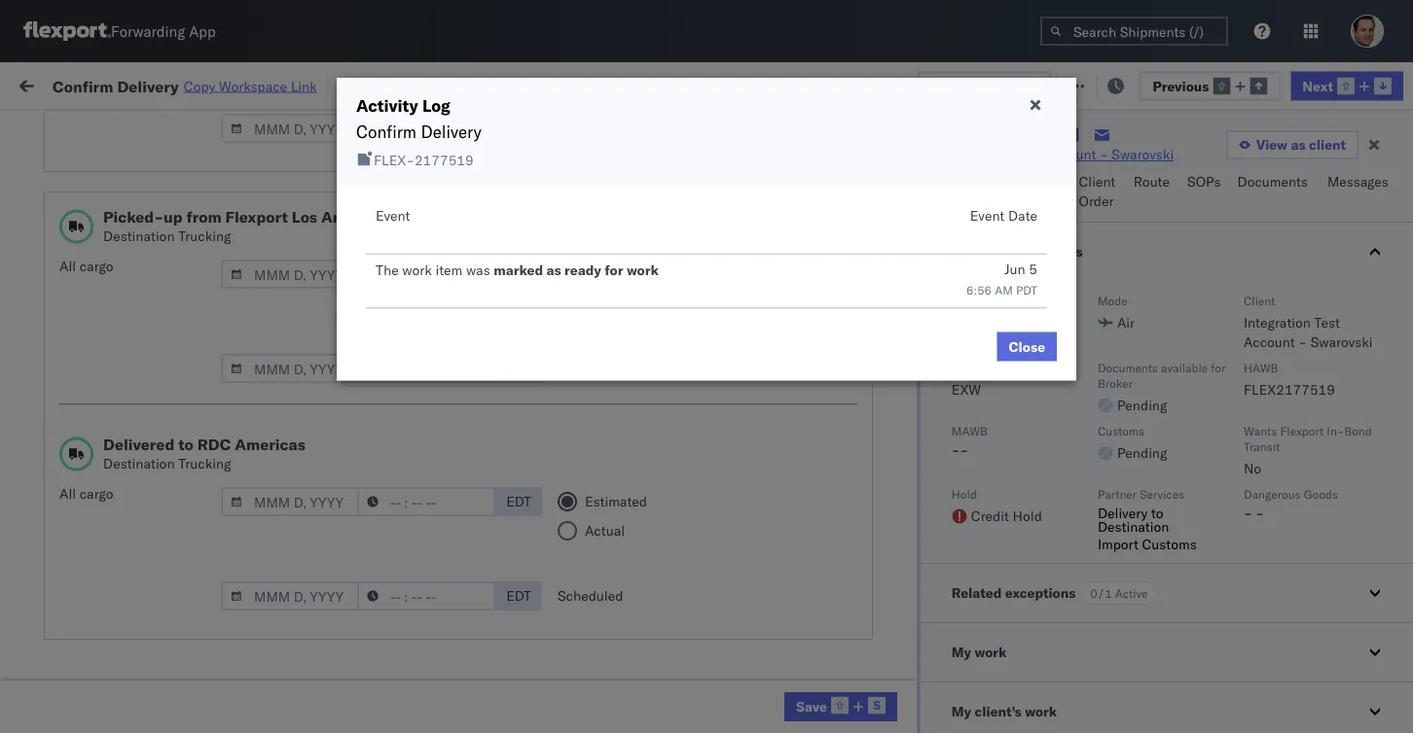 Task type: describe. For each thing, give the bounding box(es) containing it.
flexport. image
[[23, 21, 111, 41]]

work,
[[204, 121, 235, 135]]

transit
[[1244, 439, 1280, 454]]

- inside client integration test account - swarovski incoterm exw
[[1299, 334, 1307, 351]]

flex-2006088
[[842, 366, 943, 384]]

all cargo for picked-
[[59, 258, 113, 275]]

test inside client integration test account - swarovski incoterm exw
[[1315, 314, 1340, 331]]

3 ocean from the top
[[363, 495, 403, 512]]

1 -- : -- -- text field from the top
[[357, 260, 495, 289]]

pdt for second mmm d, yyyy text field from the bottom
[[506, 266, 531, 283]]

0 horizontal spatial hold
[[952, 487, 977, 502]]

proof
[[93, 580, 126, 597]]

los for confirm pickup from los angeles, ca
[[176, 313, 197, 330]]

pdt, for 11,
[[147, 623, 178, 640]]

entity
[[567, 366, 603, 384]]

flex- for 2377570
[[842, 709, 884, 726]]

upload proof of delivery button
[[45, 579, 195, 600]]

2310512
[[884, 409, 943, 426]]

from for schedule pickup from los angeles international airport
[[151, 227, 180, 244]]

- inside integration test account - swarovski link
[[1100, 146, 1108, 163]]

0 vertical spatial my work
[[19, 71, 106, 97]]

2 ocean from the top
[[363, 366, 403, 384]]

documents for documents
[[1238, 173, 1308, 190]]

1 horizontal spatial jun
[[795, 77, 818, 94]]

save
[[796, 699, 827, 716]]

previous
[[1153, 77, 1209, 94]]

to inside partner services delivery to destination import customs
[[1151, 505, 1164, 522]]

schedule for los
[[45, 227, 102, 244]]

1 fcl from the top
[[406, 195, 431, 212]]

flex- for 2177389
[[842, 452, 884, 469]]

205 on track
[[447, 75, 526, 92]]

delivery up ready
[[117, 76, 179, 96]]

account down integration test account - karl lagerfeld
[[716, 538, 767, 555]]

angeles for schedule pickup from los angeles international airport
[[209, 227, 258, 244]]

sops button
[[1180, 164, 1230, 222]]

1 horizontal spatial integration test account - swarovski
[[945, 146, 1174, 163]]

tclu6423271
[[967, 494, 1059, 511]]

work inside 'my client's work' button
[[1025, 704, 1057, 721]]

2 vertical spatial jun
[[173, 495, 195, 512]]

confirm arrival at cfs
[[45, 408, 183, 425]]

customs inside upload customs clearance documents
[[93, 270, 147, 287]]

work inside my work 'button'
[[975, 644, 1007, 661]]

cargo for picked-
[[80, 258, 113, 275]]

my work inside 'button'
[[952, 644, 1007, 661]]

pickup for schedule pickup from long beach, california
[[106, 441, 148, 458]]

pdt, for 2,
[[138, 495, 169, 512]]

pdt, for 20,
[[148, 195, 179, 212]]

2132512
[[884, 495, 943, 512]]

los for confirm pickup from los angeles international airport
[[176, 613, 197, 630]]

0 horizontal spatial file exception
[[948, 77, 1039, 94]]

work right ready
[[627, 261, 659, 278]]

1 horizontal spatial exception
[[1109, 75, 1173, 92]]

next button
[[1291, 71, 1404, 100]]

ready
[[565, 261, 601, 278]]

aug for 28,
[[174, 238, 200, 255]]

upload for upload customs clearance documents
[[45, 270, 89, 287]]

delivery inside partner services delivery to destination import customs
[[1098, 505, 1148, 522]]

11:59 pm pdt, sep 11, 2023
[[81, 623, 267, 640]]

11:59 for 11:59 pm pdt, sep 11, 2023
[[81, 623, 119, 640]]

0 horizontal spatial exception
[[975, 77, 1039, 94]]

destination inside picked-up from flexport los angeles warehouse destination trucking
[[103, 228, 175, 245]]

pm for 2:59 pm pdt, jun 2, 2023
[[114, 495, 135, 512]]

11:00
[[846, 77, 884, 94]]

confirm up mode button
[[356, 121, 417, 142]]

pdt, for 10,
[[147, 452, 178, 469]]

0 horizontal spatial swarovski
[[783, 538, 845, 555]]

forwarding app link
[[23, 21, 216, 41]]

activity down 760 at risk
[[356, 95, 418, 116]]

mawb --
[[952, 424, 988, 459]]

11:59 pm pdt, oct 10, 2023
[[81, 452, 266, 469]]

priority shipment
[[952, 293, 1066, 308]]

1 schedule delivery appointment link from the top
[[45, 193, 239, 213]]

delivery up 2177519
[[421, 121, 482, 142]]

20,
[[204, 195, 225, 212]]

delivery down workitem button
[[106, 194, 156, 211]]

1 horizontal spatial hold
[[1013, 508, 1042, 525]]

ping for ping - test entity
[[490, 366, 522, 384]]

operator
[[1336, 159, 1383, 174]]

client order
[[1079, 173, 1116, 210]]

destination for delivered
[[103, 456, 175, 473]]

2329631
[[884, 238, 943, 255]]

confirm for confirm pickup from los angeles, ca
[[45, 313, 95, 330]]

confirm pickup from los angeles, ca
[[45, 313, 255, 349]]

long
[[183, 441, 214, 458]]

1 schedule from the top
[[45, 194, 102, 211]]

2 mmm d, yyyy text field from the top
[[221, 354, 359, 384]]

10:05
[[81, 195, 119, 212]]

summary button
[[944, 164, 1022, 222]]

am for 7:00 am pdt, sep 8, 2023
[[114, 581, 136, 598]]

event for event
[[376, 207, 410, 224]]

phoenix
[[183, 365, 233, 383]]

0 vertical spatial for
[[185, 121, 201, 135]]

shipment
[[1007, 293, 1066, 308]]

1 schedule delivery appointment button from the top
[[45, 193, 239, 215]]

pdt, for 8,
[[139, 581, 170, 598]]

pending for customs
[[1117, 445, 1167, 462]]

the work item was marked as ready for work
[[376, 261, 659, 278]]

Search Shipments (/) text field
[[1041, 17, 1228, 46]]

3 resize handle column header from the left
[[330, 151, 353, 734]]

2023 for 7:00 am pdt, sep 8, 2023
[[218, 581, 251, 598]]

flex- for 2132512
[[842, 495, 884, 512]]

upload customs clearance documents
[[45, 270, 213, 307]]

confirm pickup from los angeles, ca link
[[45, 312, 276, 351]]

ping for ping - test
[[616, 366, 649, 384]]

1 horizontal spatial log
[[422, 95, 451, 116]]

hawb flex2177519
[[1244, 361, 1335, 399]]

appointment for 2nd schedule delivery appointment link from the top of the page
[[159, 494, 239, 511]]

order
[[1079, 193, 1114, 210]]

angeles for confirm pickup from los angeles international airport
[[201, 613, 250, 630]]

jun inside jun 5 6:56 am pdt
[[1005, 261, 1026, 278]]

ready
[[148, 121, 182, 135]]

import work button
[[156, 62, 253, 106]]

2177519
[[415, 152, 474, 169]]

save button
[[785, 693, 897, 722]]

from for schedule pickup from long beach, california
[[151, 441, 180, 458]]

2342333
[[884, 623, 943, 640]]

sops
[[1188, 173, 1221, 190]]

estimated for picked-up from flexport los angeles warehouse
[[585, 266, 647, 283]]

schedule pickup from stockholm arlanda airport, stockholm, sweden link
[[45, 655, 276, 694]]

test up work button
[[1016, 146, 1041, 163]]

2177389
[[884, 452, 943, 469]]

1 horizontal spatial mode
[[1098, 293, 1128, 308]]

incoterm
[[952, 361, 999, 375]]

delivery right of
[[145, 580, 195, 597]]

filtered
[[19, 119, 67, 136]]

from for confirm pickup from los angeles, ca
[[144, 313, 172, 330]]

confirm for confirm arrival at cfs
[[45, 408, 95, 425]]

10,
[[208, 452, 229, 469]]

route button
[[1126, 164, 1180, 222]]

filtered by:
[[19, 119, 89, 136]]

destination for partner
[[1098, 519, 1169, 536]]

1 horizontal spatial file exception
[[1082, 75, 1173, 92]]

actual for delivered to rdc americas
[[585, 523, 625, 540]]

pdt inside jun 5 6:56 am pdt
[[1016, 283, 1038, 297]]

5 resize handle column header from the left
[[583, 151, 606, 734]]

work right the
[[402, 261, 432, 278]]

10:05 am pdt, jul 20, 2023
[[81, 195, 262, 212]]

delivery up confirm pickup from o'hare international airport
[[106, 494, 156, 511]]

in-
[[1327, 424, 1344, 438]]

0 vertical spatial no
[[456, 121, 472, 135]]

2023 for 11:59 pm pdt, oct 10, 2023
[[232, 452, 266, 469]]

account left karl
[[716, 495, 767, 512]]

was
[[466, 261, 490, 278]]

flex-2377570
[[842, 709, 943, 726]]

view as client button
[[1226, 130, 1359, 160]]

client
[[1309, 136, 1346, 153]]

flex- for 2342333
[[842, 623, 884, 640]]

2 edt from the top
[[506, 588, 531, 605]]

activity inside "button"
[[337, 77, 384, 94]]

workitem
[[21, 159, 72, 174]]

work inside work button
[[1029, 173, 1061, 190]]

all for picked-
[[59, 258, 76, 275]]

marked
[[494, 261, 543, 278]]

pending for documents available for broker
[[1117, 397, 1167, 414]]

import inside partner services delivery to destination import customs
[[1098, 536, 1139, 553]]

close button
[[997, 332, 1057, 362]]

unknown
[[81, 666, 142, 683]]

confirm pickup from o'hare international airport link
[[45, 526, 276, 565]]

airport inside confirm pickup from o'hare international airport
[[127, 547, 170, 564]]

close
[[1009, 338, 1045, 355]]

view
[[1256, 136, 1288, 153]]

shipment highlights button
[[921, 223, 1413, 281]]

0/1 active
[[1090, 586, 1148, 601]]

0 vertical spatial swarovski
[[1112, 146, 1174, 163]]

2023 for 2:59 pm pdt, jun 2, 2023
[[214, 495, 248, 512]]

of
[[129, 580, 141, 597]]

sep for 11,
[[181, 623, 206, 640]]

exceptions
[[1005, 585, 1076, 602]]

account inside client integration test account - swarovski incoterm exw
[[1244, 334, 1295, 351]]

0 horizontal spatial as
[[547, 261, 561, 278]]

documents for documents available for broker
[[1098, 361, 1158, 375]]

jul
[[182, 195, 200, 212]]

mmm d, yyyy text field for -- : -- -- text field at top
[[221, 114, 359, 143]]

estimated for delivered to rdc americas
[[585, 493, 647, 511]]

event for event date
[[970, 207, 1005, 224]]

test left karl
[[687, 495, 713, 512]]

pm for 11:59 pm pdt, sep 11, 2023
[[122, 623, 144, 640]]

on
[[783, 709, 803, 726]]

swarovski inside client integration test account - swarovski incoterm exw
[[1311, 334, 1373, 351]]

documents available for broker
[[1098, 361, 1226, 391]]

clearance
[[151, 270, 213, 287]]

schedule pickup from los angeles international airport link
[[45, 226, 276, 265]]

7:00
[[81, 581, 110, 598]]

1 mmm d, yyyy text field from the top
[[221, 260, 359, 289]]

all cargo for delivered
[[59, 486, 113, 503]]

confirm for confirm pickup from los angeles international airport
[[45, 613, 95, 630]]

active
[[1115, 586, 1148, 601]]

flex- for 2006088
[[842, 366, 884, 384]]

work up by:
[[56, 71, 106, 97]]

progress
[[304, 121, 352, 135]]

trucking inside delivered to rdc americas destination trucking
[[178, 456, 231, 473]]

1 vertical spatial no
[[953, 309, 970, 326]]

integration inside client integration test account - swarovski incoterm exw
[[1244, 314, 1311, 331]]

1 horizontal spatial 11,
[[821, 77, 842, 94]]

documents inside upload customs clearance documents
[[45, 290, 115, 307]]

numbers
[[1166, 159, 1217, 174]]

from for confirm pickup from los angeles international airport
[[144, 613, 172, 630]]

0 vertical spatial my
[[19, 71, 50, 97]]

goods
[[1304, 487, 1338, 502]]

california
[[45, 461, 105, 478]]

1 vertical spatial for
[[605, 261, 623, 278]]

dangerous goods - -
[[1244, 487, 1338, 522]]

rdc
[[197, 435, 231, 455]]

2221222
[[884, 538, 943, 555]]

message
[[261, 75, 315, 92]]

sep for 8,
[[174, 581, 198, 598]]

confirm delivery copy workspace link
[[53, 76, 317, 96]]

pdt, for 17,
[[139, 281, 170, 298]]

0 vertical spatial at
[[386, 75, 398, 92]]

1 vertical spatial customs
[[1098, 424, 1145, 438]]

1 resize handle column header from the left
[[262, 151, 285, 734]]

from for confirm pickup from o'hare international airport
[[144, 527, 172, 544]]

schedule delivery appointment for first schedule delivery appointment link
[[45, 194, 239, 211]]

lcl
[[406, 495, 430, 512]]

due jun 11, 11:00 pm
[[767, 77, 908, 94]]

28,
[[203, 238, 224, 255]]

upload proof of delivery link
[[45, 579, 195, 598]]

credit hold
[[971, 508, 1042, 525]]

airport for schedule
[[127, 247, 170, 264]]

stockholm
[[183, 656, 249, 673]]

documents button
[[1230, 164, 1320, 222]]

flex- for 2026415
[[842, 666, 884, 683]]



Task type: locate. For each thing, give the bounding box(es) containing it.
deadline button
[[71, 155, 266, 174]]

destination inside partner services delivery to destination import customs
[[1098, 519, 1169, 536]]

jun
[[795, 77, 818, 94], [1005, 261, 1026, 278], [173, 495, 195, 512]]

actual down ready
[[585, 295, 625, 312]]

1 horizontal spatial file
[[1082, 75, 1106, 92]]

1 vertical spatial pending
[[1117, 445, 1167, 462]]

1 international from the top
[[45, 247, 124, 264]]

1 actual from the top
[[585, 295, 625, 312]]

pm
[[887, 77, 908, 94], [122, 452, 144, 469], [114, 495, 135, 512], [122, 623, 144, 640]]

from
[[186, 207, 222, 227], [151, 227, 180, 244], [144, 313, 172, 330], [151, 365, 180, 383], [151, 441, 180, 458], [144, 527, 172, 544], [144, 613, 172, 630], [151, 656, 180, 673]]

:
[[448, 121, 451, 135]]

international for schedule
[[45, 247, 124, 264]]

2023 for 11:59 pm pdt, sep 11, 2023
[[233, 623, 267, 640]]

from inside schedule pickup from long beach, california
[[151, 441, 180, 458]]

1 all cargo from the top
[[59, 258, 113, 275]]

hold up credit
[[952, 487, 977, 502]]

3 schedule from the top
[[45, 365, 102, 383]]

destination down partner
[[1098, 519, 1169, 536]]

my inside button
[[952, 704, 972, 721]]

pending down broker at right
[[1117, 397, 1167, 414]]

sep left 8,
[[174, 581, 198, 598]]

flexport right 20,
[[225, 207, 288, 227]]

for right ready
[[605, 261, 623, 278]]

1 pending from the top
[[1117, 397, 1167, 414]]

schedule for phoenix
[[45, 365, 102, 383]]

beach,
[[217, 441, 260, 458]]

-- : -- -- text field
[[357, 114, 495, 143]]

2 estimated from the top
[[585, 493, 647, 511]]

no right :
[[456, 121, 472, 135]]

cargo down picked-
[[80, 258, 113, 275]]

schedule delivery appointment for 2nd schedule delivery appointment link from the top of the page
[[45, 494, 239, 511]]

0 horizontal spatial jun
[[173, 495, 195, 512]]

workspace
[[219, 77, 287, 94]]

my for my work 'button'
[[952, 644, 972, 661]]

2 11:59 from the top
[[81, 623, 119, 640]]

1 ping from the left
[[490, 366, 522, 384]]

integration test account - swarovski up work button
[[945, 146, 1174, 163]]

los inside confirm pickup from los angeles, ca
[[176, 313, 197, 330]]

ready for work, blocked, in progress
[[148, 121, 352, 135]]

import up ready
[[164, 75, 208, 92]]

account inside integration test account - swarovski link
[[1045, 146, 1096, 163]]

aug for 17,
[[174, 281, 200, 298]]

flex- for 2310512
[[842, 409, 884, 426]]

pickup for confirm pickup from o'hare international airport
[[98, 527, 140, 544]]

2 all from the top
[[59, 486, 76, 503]]

2 cargo from the top
[[80, 486, 113, 503]]

work up the client's
[[975, 644, 1007, 661]]

11, up stockholm
[[209, 623, 230, 640]]

2342352
[[884, 581, 943, 598]]

flex- for 2221222
[[842, 538, 884, 555]]

work right the client's
[[1025, 704, 1057, 721]]

no inside wants flexport in-bond transit no
[[1244, 460, 1262, 477]]

1 vertical spatial to
[[1151, 505, 1164, 522]]

5
[[1029, 261, 1038, 278]]

client up hawb
[[1244, 293, 1275, 308]]

exw
[[952, 382, 981, 399]]

flex-
[[374, 152, 415, 169], [842, 238, 884, 255], [842, 366, 884, 384], [842, 409, 884, 426], [842, 452, 884, 469], [842, 495, 884, 512], [842, 538, 884, 555], [842, 581, 884, 598], [842, 623, 884, 640], [842, 666, 884, 683], [842, 709, 884, 726]]

1 ocean from the top
[[363, 195, 403, 212]]

upload inside 'upload proof of delivery' link
[[45, 580, 89, 597]]

snoozed
[[403, 121, 448, 135]]

schedule delivery appointment link up confirm pickup from o'hare international airport
[[45, 493, 239, 512]]

2:00 for 2:00 am pdt, aug 28, 2023
[[81, 238, 110, 255]]

international for confirm
[[45, 632, 124, 649]]

integration
[[945, 146, 1012, 163], [1244, 314, 1311, 331], [616, 495, 683, 512], [616, 538, 683, 555], [616, 709, 683, 726]]

0 vertical spatial mmm d, yyyy text field
[[221, 114, 359, 143]]

account left on
[[716, 709, 767, 726]]

pickup inside schedule pickup from stockholm arlanda airport, stockholm, sweden
[[106, 656, 148, 673]]

confirm left the arrival
[[45, 408, 95, 425]]

link
[[291, 77, 317, 94]]

flex-2132512 button
[[811, 490, 947, 517], [811, 490, 947, 517]]

schedule pickup from los angeles international airport button
[[45, 226, 276, 267]]

upload left proof
[[45, 580, 89, 597]]

integration test account - karl lagerfeld
[[616, 495, 869, 512]]

0 vertical spatial mode
[[363, 159, 393, 174]]

to down services
[[1151, 505, 1164, 522]]

2 appointment from the top
[[159, 494, 239, 511]]

1 horizontal spatial work
[[1029, 173, 1061, 190]]

schedule inside schedule pickup from long beach, california
[[45, 441, 102, 458]]

schedule delivery appointment down schedule pickup from long beach, california
[[45, 494, 239, 511]]

swarovski up route
[[1112, 146, 1174, 163]]

2 mmm d, yyyy text field from the top
[[221, 488, 359, 517]]

2 vertical spatial destination
[[1098, 519, 1169, 536]]

destination
[[103, 228, 175, 245], [103, 456, 175, 473], [1098, 519, 1169, 536]]

confirm pickup from los angeles international airport link
[[45, 612, 276, 651]]

1 mmm d, yyyy text field from the top
[[221, 114, 359, 143]]

2 ping from the left
[[616, 366, 649, 384]]

0 horizontal spatial mode
[[363, 159, 393, 174]]

mmm d, yyyy text field for first -- : -- -- text box from the bottom
[[221, 582, 359, 611]]

my down the related
[[952, 644, 972, 661]]

pickup down upload customs clearance documents
[[98, 313, 140, 330]]

1 horizontal spatial swarovski
[[1112, 146, 1174, 163]]

11:59 down the 7:00
[[81, 623, 119, 640]]

appointment for first schedule delivery appointment link
[[159, 194, 239, 211]]

schedule delivery appointment button up confirm pickup from o'hare international airport
[[45, 493, 239, 514]]

2 actual from the top
[[585, 523, 625, 540]]

as right the view
[[1291, 136, 1306, 153]]

mmm d, yyyy text field down americas
[[221, 488, 359, 517]]

confirm
[[53, 76, 113, 96], [356, 121, 417, 142], [45, 313, 95, 330], [45, 408, 95, 425], [45, 527, 95, 544], [45, 613, 95, 630]]

7 resize handle column header from the left
[[933, 151, 957, 734]]

--
[[1093, 195, 1110, 212], [616, 238, 633, 255], [1093, 281, 1110, 298], [1093, 324, 1110, 341], [1093, 366, 1110, 384], [1093, 409, 1110, 426], [1093, 452, 1110, 469], [1093, 495, 1110, 512], [1093, 538, 1110, 555], [1093, 581, 1110, 598], [1093, 623, 1110, 640], [616, 666, 633, 683], [1093, 666, 1110, 683]]

appointment up "28,"
[[159, 194, 239, 211]]

mode down the confirm delivery
[[363, 159, 393, 174]]

pdt,
[[148, 195, 179, 212], [139, 238, 170, 255], [139, 281, 170, 298], [147, 452, 178, 469], [138, 495, 169, 512], [139, 581, 170, 598], [147, 623, 178, 640]]

trucking down rdc
[[178, 456, 231, 473]]

2023 right 8,
[[218, 581, 251, 598]]

0 vertical spatial airport
[[127, 247, 170, 264]]

in
[[290, 121, 301, 135]]

air
[[363, 238, 381, 255], [1117, 314, 1135, 331], [363, 581, 381, 598], [363, 623, 381, 640], [363, 666, 381, 683]]

schedule delivery appointment
[[45, 194, 239, 211], [45, 494, 239, 511]]

am for 2:00 am pdt, aug 17, 2023
[[114, 281, 136, 298]]

at inside button
[[142, 408, 154, 425]]

swarovski down karl
[[783, 538, 845, 555]]

1 vertical spatial client
[[1244, 293, 1275, 308]]

0 vertical spatial work
[[211, 75, 245, 92]]

all down california
[[59, 486, 76, 503]]

2 fcl from the top
[[406, 366, 431, 384]]

exception up integration test account - swarovski link
[[975, 77, 1039, 94]]

1 vertical spatial documents
[[45, 290, 115, 307]]

2 schedule delivery appointment from the top
[[45, 494, 239, 511]]

1 vertical spatial flexport
[[1280, 424, 1324, 438]]

1 horizontal spatial event
[[970, 207, 1005, 224]]

flex- for 2177519
[[374, 152, 415, 169]]

1 vertical spatial aug
[[174, 281, 200, 298]]

0 horizontal spatial file
[[948, 77, 972, 94]]

estimated
[[585, 266, 647, 283], [585, 493, 647, 511]]

3 airport from the top
[[127, 632, 170, 649]]

0 vertical spatial ocean fcl
[[363, 195, 431, 212]]

from for schedule pickup from stockholm arlanda airport, stockholm, sweden
[[151, 656, 180, 673]]

2026415
[[884, 666, 943, 683]]

1 horizontal spatial as
[[1291, 136, 1306, 153]]

confirm pickup from o'hare international airport
[[45, 527, 219, 564]]

1 horizontal spatial documents
[[1098, 361, 1158, 375]]

0 vertical spatial sep
[[174, 581, 198, 598]]

import work
[[164, 75, 245, 92]]

from for schedule pickup from phoenix
[[151, 365, 180, 383]]

los inside picked-up from flexport los angeles warehouse destination trucking
[[292, 207, 317, 227]]

0 vertical spatial schedule delivery appointment
[[45, 194, 239, 211]]

1 vertical spatial airport
[[127, 547, 170, 564]]

airport,
[[97, 675, 144, 692]]

my work up filtered by:
[[19, 71, 106, 97]]

0 horizontal spatial no
[[456, 121, 472, 135]]

from inside confirm pickup from los angeles, ca
[[144, 313, 172, 330]]

integration test account - on ag
[[616, 709, 826, 726]]

international up the 7:00
[[45, 547, 124, 564]]

10 resize handle column header from the left
[[1378, 151, 1402, 734]]

test left on
[[687, 709, 713, 726]]

angeles down "snooze"
[[321, 207, 381, 227]]

1 vertical spatial estimated
[[585, 493, 647, 511]]

workitem button
[[12, 155, 282, 174]]

1 trucking from the top
[[178, 228, 231, 245]]

work
[[211, 75, 245, 92], [1029, 173, 1061, 190]]

0 vertical spatial schedule delivery appointment link
[[45, 193, 239, 213]]

to inside delivered to rdc americas destination trucking
[[178, 435, 193, 455]]

1 upload from the top
[[45, 270, 89, 287]]

documents inside documents available for broker
[[1098, 361, 1158, 375]]

1 cargo from the top
[[80, 258, 113, 275]]

2 upload from the top
[[45, 580, 89, 597]]

trucking inside picked-up from flexport los angeles warehouse destination trucking
[[178, 228, 231, 245]]

1 horizontal spatial flexport
[[1280, 424, 1324, 438]]

flex- for 2329631
[[842, 238, 884, 255]]

client for order
[[1079, 173, 1116, 190]]

3 international from the top
[[45, 632, 124, 649]]

event down "summary"
[[970, 207, 1005, 224]]

pickup for confirm pickup from los angeles international airport
[[98, 613, 140, 630]]

gvcu5265864
[[967, 452, 1062, 469]]

deadline
[[81, 159, 128, 174]]

2 vertical spatial documents
[[1098, 361, 1158, 375]]

8 resize handle column header from the left
[[1060, 151, 1083, 734]]

international inside confirm pickup from los angeles international airport
[[45, 632, 124, 649]]

messages button
[[1320, 164, 1399, 222]]

2 horizontal spatial jun
[[1005, 261, 1026, 278]]

upload for upload proof of delivery
[[45, 580, 89, 597]]

mbl/mawb numbers
[[1093, 159, 1217, 174]]

test down integration test account - karl lagerfeld
[[687, 538, 713, 555]]

to left rdc
[[178, 435, 193, 455]]

hold right credit
[[1013, 508, 1042, 525]]

my inside 'button'
[[952, 644, 972, 661]]

angeles inside schedule pickup from los angeles international airport
[[209, 227, 258, 244]]

appointment up o'hare
[[159, 494, 239, 511]]

confirm inside confirm pickup from los angeles, ca
[[45, 313, 95, 330]]

0 vertical spatial pending
[[1117, 397, 1167, 414]]

0 vertical spatial hold
[[952, 487, 977, 502]]

pickup inside schedule pickup from long beach, california
[[106, 441, 148, 458]]

1 horizontal spatial for
[[605, 261, 623, 278]]

confirm inside confirm pickup from o'hare international airport
[[45, 527, 95, 544]]

1 vertical spatial actual
[[585, 523, 625, 540]]

swarovski up hawb flex2177519
[[1311, 334, 1373, 351]]

schedule inside schedule pickup from los angeles international airport
[[45, 227, 102, 244]]

schedule delivery appointment down workitem button
[[45, 194, 239, 211]]

760 at risk
[[357, 75, 425, 92]]

1 vertical spatial edt
[[506, 588, 531, 605]]

2 all cargo from the top
[[59, 486, 113, 503]]

file down the search shipments (/) text box
[[1082, 75, 1106, 92]]

2 aug from the top
[[174, 281, 200, 298]]

pickup down 2:59
[[98, 527, 140, 544]]

2 vertical spatial swarovski
[[783, 538, 845, 555]]

0 vertical spatial customs
[[93, 270, 147, 287]]

0 vertical spatial destination
[[103, 228, 175, 245]]

4 resize handle column header from the left
[[457, 151, 480, 734]]

2 airport from the top
[[127, 547, 170, 564]]

1 vertical spatial at
[[142, 408, 154, 425]]

los down jul
[[183, 227, 205, 244]]

pickup for confirm pickup from los angeles, ca
[[98, 313, 140, 330]]

delivery down partner
[[1098, 505, 1148, 522]]

for inside documents available for broker
[[1211, 361, 1226, 375]]

1 vertical spatial my work
[[952, 644, 1007, 661]]

0 horizontal spatial import
[[164, 75, 208, 92]]

flex- for 2342352
[[842, 581, 884, 598]]

wants flexport in-bond transit no
[[1244, 424, 1372, 477]]

aug
[[174, 238, 200, 255], [174, 281, 200, 298]]

MMM D, YYYY text field
[[221, 260, 359, 289], [221, 354, 359, 384]]

0 vertical spatial international
[[45, 247, 124, 264]]

client for integration
[[1244, 293, 1275, 308]]

client up order
[[1079, 173, 1116, 190]]

1 appointment from the top
[[159, 194, 239, 211]]

work inside import work button
[[211, 75, 245, 92]]

4 schedule from the top
[[45, 441, 102, 458]]

from for picked-up from flexport los angeles warehouse destination trucking
[[186, 207, 222, 227]]

1 vertical spatial mmm d, yyyy text field
[[221, 488, 359, 517]]

9 resize handle column header from the left
[[1303, 151, 1327, 734]]

at left risk
[[386, 75, 398, 92]]

0 horizontal spatial log
[[387, 77, 410, 94]]

airport inside confirm pickup from los angeles international airport
[[127, 632, 170, 649]]

pdt for 1st mmm d, yyyy text field from the bottom
[[506, 360, 531, 377]]

am inside jun 5 6:56 am pdt
[[995, 283, 1013, 297]]

log right 760
[[387, 77, 410, 94]]

2 schedule from the top
[[45, 227, 102, 244]]

file right 11:00
[[948, 77, 972, 94]]

schedule inside schedule pickup from stockholm arlanda airport, stockholm, sweden
[[45, 656, 102, 673]]

0 vertical spatial 11:59
[[81, 452, 119, 469]]

1 vertical spatial 2:00
[[81, 281, 110, 298]]

2023 right 10,
[[232, 452, 266, 469]]

mmm d, yyyy text field down message
[[221, 114, 359, 143]]

0 vertical spatial 2:00
[[81, 238, 110, 255]]

date
[[1008, 207, 1038, 224]]

1 edt from the top
[[506, 493, 531, 511]]

as inside button
[[1291, 136, 1306, 153]]

pickup inside confirm pickup from o'hare international airport
[[98, 527, 140, 544]]

pickup inside confirm pickup from los angeles international airport
[[98, 613, 140, 630]]

copy
[[184, 77, 215, 94]]

0 vertical spatial all
[[59, 258, 76, 275]]

dangerous
[[1244, 487, 1301, 502]]

pickup inside schedule pickup from los angeles international airport
[[106, 227, 148, 244]]

1 horizontal spatial ping
[[616, 366, 649, 384]]

2 2:00 from the top
[[81, 281, 110, 298]]

mode button
[[353, 155, 460, 174]]

pm for 11:59 pm pdt, oct 10, 2023
[[122, 452, 144, 469]]

schedule for stockholm
[[45, 656, 102, 673]]

1 horizontal spatial import
[[1098, 536, 1139, 553]]

0 horizontal spatial event
[[376, 207, 410, 224]]

confirm inside confirm pickup from los angeles international airport
[[45, 613, 95, 630]]

actual for picked-up from flexport los angeles warehouse
[[585, 295, 625, 312]]

2 trucking from the top
[[178, 456, 231, 473]]

0 horizontal spatial 11,
[[209, 623, 230, 640]]

2:00 for 2:00 am pdt, aug 17, 2023
[[81, 281, 110, 298]]

confirm for confirm pickup from o'hare international airport
[[45, 527, 95, 544]]

resize handle column header
[[262, 151, 285, 734], [278, 151, 302, 734], [330, 151, 353, 734], [457, 151, 480, 734], [583, 151, 606, 734], [778, 151, 801, 734], [933, 151, 957, 734], [1060, 151, 1083, 734], [1303, 151, 1327, 734], [1378, 151, 1402, 734]]

apple so storage (do not use)
[[490, 238, 699, 255], [490, 581, 699, 598], [616, 581, 826, 598], [490, 623, 699, 640], [616, 623, 826, 640]]

broker
[[1098, 376, 1133, 391]]

from inside picked-up from flexport los angeles warehouse destination trucking
[[186, 207, 222, 227]]

international inside confirm pickup from o'hare international airport
[[45, 547, 124, 564]]

los for schedule pickup from los angeles international airport
[[183, 227, 205, 244]]

up
[[164, 207, 182, 227]]

1 vertical spatial 11:59
[[81, 623, 119, 640]]

Search Work text field
[[759, 70, 972, 99]]

all for delivered
[[59, 486, 76, 503]]

1 11:59 from the top
[[81, 452, 119, 469]]

log up snoozed : no
[[422, 95, 451, 116]]

11:59 for 11:59 pm pdt, oct 10, 2023
[[81, 452, 119, 469]]

1 event from the left
[[376, 207, 410, 224]]

sep up stockholm
[[181, 623, 206, 640]]

MMM D, YYYY text field
[[221, 114, 359, 143], [221, 488, 359, 517], [221, 582, 359, 611]]

mode inside button
[[363, 159, 393, 174]]

upload inside upload customs clearance documents
[[45, 270, 89, 287]]

mmm d, yyyy text field for 2nd -- : -- -- text box from the bottom of the page
[[221, 488, 359, 517]]

mode down the 'shipment highlights' button
[[1098, 293, 1128, 308]]

2 event from the left
[[970, 207, 1005, 224]]

from inside schedule pickup from stockholm arlanda airport, stockholm, sweden
[[151, 656, 180, 673]]

2023 for 10:05 am pdt, jul 20, 2023
[[228, 195, 262, 212]]

0 horizontal spatial integration test account - swarovski
[[616, 538, 845, 555]]

account up hawb
[[1244, 334, 1295, 351]]

1 vertical spatial all cargo
[[59, 486, 113, 503]]

fcl
[[406, 195, 431, 212], [406, 366, 431, 384]]

1 vertical spatial mmm d, yyyy text field
[[221, 354, 359, 384]]

1 vertical spatial 11,
[[209, 623, 230, 640]]

pickup up airport,
[[106, 656, 148, 673]]

confirm arrival at cfs button
[[45, 407, 183, 429]]

destination inside delivered to rdc americas destination trucking
[[103, 456, 175, 473]]

actions
[[1355, 159, 1395, 174]]

my for 'my client's work' button
[[952, 704, 972, 721]]

pdt
[[506, 266, 531, 283], [1016, 283, 1038, 297], [506, 360, 531, 377]]

confirm up by:
[[53, 76, 113, 96]]

1 all from the top
[[59, 258, 76, 275]]

2 international from the top
[[45, 547, 124, 564]]

2 -- : -- -- text field from the top
[[357, 354, 495, 384]]

ocean fcl
[[363, 195, 431, 212], [363, 366, 431, 384]]

0 horizontal spatial flexport
[[225, 207, 288, 227]]

1 horizontal spatial no
[[953, 309, 970, 326]]

documents down the view
[[1238, 173, 1308, 190]]

client inside button
[[1079, 173, 1116, 190]]

2 schedule delivery appointment button from the top
[[45, 493, 239, 514]]

pickup inside schedule pickup from phoenix link
[[106, 365, 148, 383]]

0 vertical spatial trucking
[[178, 228, 231, 245]]

my left the client's
[[952, 704, 972, 721]]

pickup for schedule pickup from stockholm arlanda airport, stockholm, sweden
[[106, 656, 148, 673]]

0 vertical spatial as
[[1291, 136, 1306, 153]]

los inside confirm pickup from los angeles international airport
[[176, 613, 197, 630]]

1 2:00 from the top
[[81, 238, 110, 255]]

0 vertical spatial mmm d, yyyy text field
[[221, 260, 359, 289]]

international inside schedule pickup from los angeles international airport
[[45, 247, 124, 264]]

11:59 up 2:59
[[81, 452, 119, 469]]

blocked,
[[238, 121, 287, 135]]

confirm down 2:59
[[45, 527, 95, 544]]

delivery
[[117, 76, 179, 96], [421, 121, 482, 142], [106, 194, 156, 211], [106, 494, 156, 511], [1098, 505, 1148, 522], [145, 580, 195, 597]]

2023 right 2,
[[214, 495, 248, 512]]

airport inside schedule pickup from los angeles international airport
[[127, 247, 170, 264]]

flexport inside picked-up from flexport los angeles warehouse destination trucking
[[225, 207, 288, 227]]

test up hawb flex2177519
[[1315, 314, 1340, 331]]

file
[[1082, 75, 1106, 92], [948, 77, 972, 94]]

as
[[1291, 136, 1306, 153], [547, 261, 561, 278]]

angeles inside picked-up from flexport los angeles warehouse destination trucking
[[321, 207, 381, 227]]

2023 for 2:00 am pdt, aug 17, 2023
[[227, 281, 261, 298]]

confirm for confirm delivery copy workspace link
[[53, 76, 113, 96]]

angeles down 20,
[[209, 227, 258, 244]]

upload customs clearance documents button
[[45, 269, 276, 310]]

3 mmm d, yyyy text field from the top
[[221, 582, 359, 611]]

schedule for long
[[45, 441, 102, 458]]

ping - test
[[616, 366, 695, 384]]

summary
[[952, 173, 1014, 190]]

1 vertical spatial appointment
[[159, 494, 239, 511]]

jun left 2,
[[173, 495, 195, 512]]

delivered to rdc americas destination trucking
[[103, 435, 305, 473]]

from inside confirm pickup from los angeles international airport
[[144, 613, 172, 630]]

1 schedule delivery appointment from the top
[[45, 194, 239, 211]]

0 vertical spatial all cargo
[[59, 258, 113, 275]]

hold
[[952, 487, 977, 502], [1013, 508, 1042, 525]]

documents up broker at right
[[1098, 361, 1158, 375]]

mawb
[[952, 424, 988, 438]]

pickup inside confirm pickup from los angeles, ca
[[98, 313, 140, 330]]

0 vertical spatial import
[[164, 75, 208, 92]]

1 aug from the top
[[174, 238, 200, 255]]

mbl/mawb
[[1093, 159, 1163, 174]]

5 schedule from the top
[[45, 494, 102, 511]]

2 pending from the top
[[1117, 445, 1167, 462]]

shipment highlights
[[952, 243, 1083, 260]]

destination down delivered
[[103, 456, 175, 473]]

0 horizontal spatial work
[[211, 75, 245, 92]]

2 vertical spatial for
[[1211, 361, 1226, 375]]

1 airport from the top
[[127, 247, 170, 264]]

schedule down the 10:05
[[45, 227, 102, 244]]

angeles inside confirm pickup from los angeles international airport
[[201, 613, 250, 630]]

from inside schedule pickup from los angeles international airport
[[151, 227, 180, 244]]

2 ocean fcl from the top
[[363, 366, 431, 384]]

ping right entity
[[616, 366, 649, 384]]

no down priority
[[953, 309, 970, 326]]

2023 for 2:00 am pdt, aug 28, 2023
[[227, 238, 261, 255]]

-- : -- -- text field
[[357, 260, 495, 289], [357, 354, 495, 384], [357, 488, 495, 517], [357, 582, 495, 611]]

1 vertical spatial schedule delivery appointment
[[45, 494, 239, 511]]

event date
[[970, 207, 1038, 224]]

0 horizontal spatial my work
[[19, 71, 106, 97]]

pdt down 5
[[1016, 283, 1038, 297]]

file exception down the search shipments (/) text box
[[1082, 75, 1173, 92]]

customs down services
[[1142, 536, 1197, 553]]

from inside confirm pickup from o'hare international airport
[[144, 527, 172, 544]]

2 vertical spatial my
[[952, 704, 972, 721]]

4 -- : -- -- text field from the top
[[357, 582, 495, 611]]

am for 2:00 am pdt, aug 28, 2023
[[114, 238, 136, 255]]

1 vertical spatial swarovski
[[1311, 334, 1373, 351]]

airport for confirm
[[127, 632, 170, 649]]

jun right due
[[795, 77, 818, 94]]

205
[[447, 75, 472, 92]]

test
[[664, 366, 695, 384]]

1 vertical spatial mode
[[1098, 293, 1128, 308]]

2:59
[[81, 495, 110, 512]]

2 vertical spatial international
[[45, 632, 124, 649]]

documents up ca
[[45, 290, 115, 307]]

pickup down the arrival
[[106, 441, 148, 458]]

los inside schedule pickup from los angeles international airport
[[183, 227, 205, 244]]

schedule pickup from phoenix
[[45, 365, 233, 383]]

2 schedule delivery appointment link from the top
[[45, 493, 239, 512]]

0 vertical spatial cargo
[[80, 258, 113, 275]]

log inside "button"
[[387, 77, 410, 94]]

6 resize handle column header from the left
[[778, 151, 801, 734]]

as left ready
[[547, 261, 561, 278]]

flex-2026415 button
[[811, 661, 947, 689], [811, 661, 947, 689]]

my client's work button
[[921, 683, 1413, 734]]

1 vertical spatial work
[[1029, 173, 1061, 190]]

apple
[[490, 238, 526, 255], [490, 581, 526, 598], [616, 581, 652, 598], [490, 623, 526, 640], [616, 623, 652, 640]]

los down "snooze"
[[292, 207, 317, 227]]

cargo for delivered
[[80, 486, 113, 503]]

1 vertical spatial trucking
[[178, 456, 231, 473]]

0 vertical spatial estimated
[[585, 266, 647, 283]]

karl
[[783, 495, 808, 512]]

1 ocean fcl from the top
[[363, 195, 431, 212]]

1 horizontal spatial to
[[1151, 505, 1164, 522]]

1 vertical spatial integration test account - swarovski
[[616, 538, 845, 555]]

6 schedule from the top
[[45, 656, 102, 673]]

pickup for schedule pickup from los angeles international airport
[[106, 227, 148, 244]]

1 estimated from the top
[[585, 266, 647, 283]]

test left entity
[[538, 366, 563, 384]]

cfs
[[157, 408, 183, 425]]

1 vertical spatial all
[[59, 486, 76, 503]]

0 vertical spatial schedule delivery appointment button
[[45, 193, 239, 215]]

flexport
[[225, 207, 288, 227], [1280, 424, 1324, 438]]

flex-2310512
[[842, 409, 943, 426]]

2023 right 17,
[[227, 281, 261, 298]]

pickup for schedule pickup from phoenix
[[106, 365, 148, 383]]

forwarding app
[[111, 22, 216, 40]]

1 vertical spatial schedule delivery appointment link
[[45, 493, 239, 512]]

destination down picked-
[[103, 228, 175, 245]]

client inside client integration test account - swarovski incoterm exw
[[1244, 293, 1275, 308]]

mmm d, yyyy text field right 8,
[[221, 582, 359, 611]]

pickup up the arrival
[[106, 365, 148, 383]]

0 vertical spatial 11,
[[821, 77, 842, 94]]

schedule up california
[[45, 441, 102, 458]]

event
[[376, 207, 410, 224], [970, 207, 1005, 224]]

3 -- : -- -- text field from the top
[[357, 488, 495, 517]]

pending up services
[[1117, 445, 1167, 462]]

0 vertical spatial upload
[[45, 270, 89, 287]]

1 vertical spatial international
[[45, 547, 124, 564]]

import up 0/1 active
[[1098, 536, 1139, 553]]

jun 5 6:56 am pdt
[[967, 261, 1038, 297]]

app
[[189, 22, 216, 40]]

schedule delivery appointment button down workitem button
[[45, 193, 239, 215]]

2 resize handle column header from the left
[[278, 151, 302, 734]]

upload up ca
[[45, 270, 89, 287]]

shipment
[[952, 243, 1014, 260]]

picked-
[[103, 207, 164, 227]]

pdt, for 28,
[[139, 238, 170, 255]]

am for 10:05 am pdt, jul 20, 2023
[[122, 195, 145, 212]]

import inside button
[[164, 75, 208, 92]]

flexport inside wants flexport in-bond transit no
[[1280, 424, 1324, 438]]

pickup down upload proof of delivery button
[[98, 613, 140, 630]]

customs inside partner services delivery to destination import customs
[[1142, 536, 1197, 553]]



Task type: vqa. For each thing, say whether or not it's contained in the screenshot.
"Numbers" at the top of page
yes



